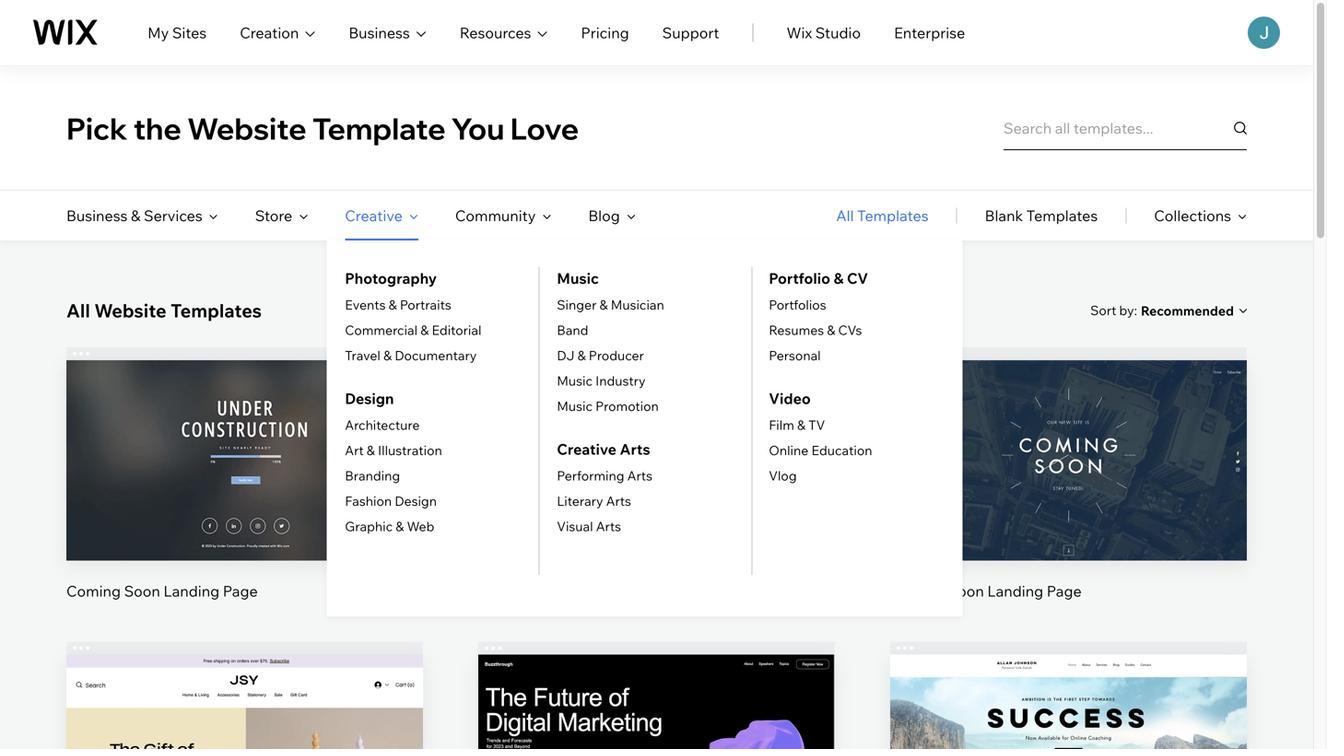 Task type: describe. For each thing, give the bounding box(es) containing it.
wix studio
[[787, 24, 861, 42]]

store
[[255, 207, 293, 225]]

photography link
[[345, 267, 437, 290]]

architecture link
[[345, 417, 420, 433]]

personal
[[769, 348, 821, 364]]

portfolio
[[769, 269, 831, 288]]

web
[[407, 519, 435, 535]]

& right singer
[[600, 297, 608, 313]]

1 vertical spatial design
[[395, 493, 437, 509]]

art
[[345, 443, 364, 459]]

wix
[[787, 24, 812, 42]]

2 view from the left
[[1052, 487, 1086, 505]]

& left "cv"
[[834, 269, 844, 288]]

page for second view popup button from right
[[223, 582, 258, 601]]

fashion
[[345, 493, 392, 509]]

video
[[769, 390, 811, 408]]

design architecture art & illustration branding fashion design graphic & web
[[345, 390, 442, 535]]

personal link
[[769, 348, 821, 364]]

producer
[[589, 348, 644, 364]]

all website templates - coaching professional image
[[891, 655, 1247, 750]]

wix studio link
[[787, 22, 861, 44]]

graphic & web link
[[345, 519, 435, 535]]

all for all templates
[[837, 207, 854, 225]]

branding
[[345, 468, 400, 484]]

template
[[312, 109, 446, 147]]

graphic
[[345, 519, 393, 535]]

film & tv link
[[769, 417, 825, 433]]

events & portraits link
[[345, 297, 452, 313]]

all website templates - coming soon landing page image for second view popup button from right
[[66, 361, 423, 561]]

literary arts link
[[557, 493, 632, 509]]

business for business
[[349, 24, 410, 42]]

all for all website templates
[[66, 299, 90, 322]]

the
[[133, 109, 182, 147]]

arts down creative arts link
[[628, 468, 653, 484]]

music promotion link
[[557, 398, 659, 414]]

all website templates - coffee shop image
[[479, 361, 835, 561]]

travel & documentary link
[[345, 348, 477, 364]]

portfolios link
[[769, 297, 827, 313]]

creative arts link
[[557, 438, 651, 461]]

performing arts link
[[557, 468, 653, 484]]

arts down performing arts "link"
[[606, 493, 632, 509]]

& down "photography" link
[[389, 297, 397, 313]]

online education link
[[769, 443, 873, 459]]

cvs
[[839, 322, 862, 338]]

community
[[455, 207, 536, 225]]

0 horizontal spatial templates
[[171, 299, 262, 322]]

resources button
[[460, 22, 548, 44]]

you
[[452, 109, 505, 147]]

all website templates
[[66, 299, 262, 322]]

creation
[[240, 24, 299, 42]]

pick the website template you love
[[66, 109, 579, 147]]

2 view button from the left
[[1025, 474, 1113, 518]]

all website templates - marketing webinar image
[[479, 655, 835, 750]]

services
[[144, 207, 203, 225]]

portraits
[[400, 297, 452, 313]]

documentary
[[395, 348, 477, 364]]

categories by subject element
[[66, 191, 963, 617]]

sites
[[172, 24, 207, 42]]

arts down literary arts link
[[596, 519, 621, 535]]

1 music from the top
[[557, 269, 599, 288]]

literary
[[557, 493, 603, 509]]

templates for blank templates
[[1027, 207, 1098, 225]]

edit button for all website templates - coaching professional image at the right
[[1025, 706, 1113, 750]]

my sites
[[148, 24, 207, 42]]

blank templates link
[[985, 191, 1098, 241]]

travel
[[345, 348, 381, 364]]

commercial
[[345, 322, 418, 338]]

edit button for all website templates - marketing webinar image
[[613, 706, 701, 750]]

1 horizontal spatial website
[[187, 109, 307, 147]]

vlog link
[[769, 468, 797, 484]]

resources
[[460, 24, 531, 42]]

enterprise link
[[894, 22, 966, 44]]

studio
[[816, 24, 861, 42]]

music link
[[557, 267, 599, 290]]

0 horizontal spatial design
[[345, 390, 394, 408]]

business & services
[[66, 207, 203, 225]]

singer & musician link
[[557, 297, 665, 313]]

portfolio & cv link
[[769, 267, 869, 290]]

video film & tv online education vlog
[[769, 390, 873, 484]]

singer
[[557, 297, 597, 313]]

portfolio & cv portfolios resumes & cvs personal
[[769, 269, 869, 364]]

creative arts performing arts literary arts visual arts
[[557, 440, 653, 535]]

edit button for all website templates - gift shop image at the bottom left of page
[[201, 706, 289, 750]]

all templates link
[[837, 191, 929, 241]]

coming for second view popup button from left
[[891, 582, 945, 601]]

education
[[812, 443, 873, 459]]

love
[[510, 109, 579, 147]]

page for second view popup button from left
[[1047, 582, 1082, 601]]

support link
[[663, 22, 720, 44]]

1 coming soon landing page group from the left
[[66, 348, 423, 602]]

events
[[345, 297, 386, 313]]

all templates
[[837, 207, 929, 225]]

commercial & editorial link
[[345, 322, 482, 338]]

arts up performing arts "link"
[[620, 440, 651, 459]]

photography
[[345, 269, 437, 288]]

& right art
[[367, 443, 375, 459]]



Task type: locate. For each thing, give the bounding box(es) containing it.
photography events & portraits commercial & editorial travel & documentary
[[345, 269, 482, 364]]

1 vertical spatial business
[[66, 207, 128, 225]]

pricing
[[581, 24, 629, 42]]

None search field
[[1004, 106, 1247, 150]]

1 horizontal spatial all
[[837, 207, 854, 225]]

fashion design link
[[345, 493, 437, 509]]

0 horizontal spatial business
[[66, 207, 128, 225]]

soon
[[124, 582, 160, 601], [948, 582, 985, 601]]

pricing link
[[581, 22, 629, 44]]

enterprise
[[894, 24, 966, 42]]

sort by:
[[1091, 302, 1138, 319]]

1 soon from the left
[[124, 582, 160, 601]]

promotion
[[596, 398, 659, 414]]

art & illustration link
[[345, 443, 442, 459]]

resumes & cvs link
[[769, 322, 862, 338]]

portfolios
[[769, 297, 827, 313]]

edit button
[[201, 411, 289, 455], [1025, 411, 1113, 455], [201, 706, 289, 750], [613, 706, 701, 750], [1025, 706, 1113, 750]]

1 coming soon landing page from the left
[[66, 582, 258, 601]]

1 horizontal spatial design
[[395, 493, 437, 509]]

1 vertical spatial creative
[[557, 440, 617, 459]]

&
[[131, 207, 141, 225], [834, 269, 844, 288], [389, 297, 397, 313], [600, 297, 608, 313], [421, 322, 429, 338], [827, 322, 836, 338], [384, 348, 392, 364], [578, 348, 586, 364], [798, 417, 806, 433], [367, 443, 375, 459], [396, 519, 404, 535]]

1 horizontal spatial creative
[[557, 440, 617, 459]]

all inside generic categories element
[[837, 207, 854, 225]]

& left "services"
[[131, 207, 141, 225]]

business button
[[349, 22, 427, 44]]

& left "tv"
[[798, 417, 806, 433]]

1 view button from the left
[[201, 474, 289, 518]]

illustration
[[378, 443, 442, 459]]

0 horizontal spatial coming soon landing page group
[[66, 348, 423, 602]]

& right travel
[[384, 348, 392, 364]]

generic categories element
[[837, 191, 1247, 241]]

all website templates - gift shop image
[[66, 655, 423, 750]]

2 music from the top
[[557, 373, 593, 389]]

Search search field
[[1004, 106, 1247, 150]]

0 horizontal spatial soon
[[124, 582, 160, 601]]

2 all website templates - coming soon landing page image from the left
[[891, 361, 1247, 561]]

band
[[557, 322, 589, 338]]

1 coming from the left
[[66, 582, 121, 601]]

design
[[345, 390, 394, 408], [395, 493, 437, 509]]

music down music industry link
[[557, 398, 593, 414]]

coming soon landing page group
[[66, 348, 423, 602], [891, 348, 1247, 602]]

dj & producer link
[[557, 348, 644, 364]]

design up architecture link
[[345, 390, 394, 408]]

edit
[[231, 424, 259, 442], [1055, 424, 1083, 442], [231, 719, 259, 737], [643, 719, 671, 737], [1055, 719, 1083, 737]]

1 vertical spatial music
[[557, 373, 593, 389]]

templates for all templates
[[858, 207, 929, 225]]

performing
[[557, 468, 625, 484]]

0 vertical spatial business
[[349, 24, 410, 42]]

all website templates - coming soon landing page image
[[66, 361, 423, 561], [891, 361, 1247, 561]]

creative up performing
[[557, 440, 617, 459]]

& right dj on the left top of the page
[[578, 348, 586, 364]]

1 vertical spatial website
[[94, 299, 167, 322]]

1 landing from the left
[[164, 582, 220, 601]]

0 vertical spatial website
[[187, 109, 307, 147]]

templates inside blank templates link
[[1027, 207, 1098, 225]]

1 horizontal spatial view button
[[1025, 474, 1113, 518]]

0 vertical spatial all
[[837, 207, 854, 225]]

music down dj on the left top of the page
[[557, 373, 593, 389]]

1 horizontal spatial coming
[[891, 582, 945, 601]]

3 music from the top
[[557, 398, 593, 414]]

creative up photography
[[345, 207, 403, 225]]

business inside dropdown button
[[349, 24, 410, 42]]

1 vertical spatial all
[[66, 299, 90, 322]]

blank templates
[[985, 207, 1098, 225]]

categories. use the left and right arrow keys to navigate the menu element
[[0, 191, 1314, 617]]

0 horizontal spatial view
[[228, 487, 262, 505]]

edit for all website templates - coaching professional image at the right
[[1055, 719, 1083, 737]]

landing for second view popup button from right
[[164, 582, 220, 601]]

& inside video film & tv online education vlog
[[798, 417, 806, 433]]

design link
[[345, 388, 394, 410]]

music industry link
[[557, 373, 646, 389]]

visual
[[557, 519, 593, 535]]

templates
[[858, 207, 929, 225], [1027, 207, 1098, 225], [171, 299, 262, 322]]

blank
[[985, 207, 1024, 225]]

music
[[557, 269, 599, 288], [557, 373, 593, 389], [557, 398, 593, 414]]

design up web
[[395, 493, 437, 509]]

1 view from the left
[[228, 487, 262, 505]]

creative for creative arts performing arts literary arts visual arts
[[557, 440, 617, 459]]

tv
[[809, 417, 825, 433]]

business for business & services
[[66, 207, 128, 225]]

musician
[[611, 297, 665, 313]]

all website templates - coming soon landing page image for second view popup button from left
[[891, 361, 1247, 561]]

creative
[[345, 207, 403, 225], [557, 440, 617, 459]]

collections
[[1155, 207, 1232, 225]]

1 horizontal spatial coming soon landing page
[[891, 582, 1082, 601]]

edit for all website templates - gift shop image at the bottom left of page
[[231, 719, 259, 737]]

all
[[837, 207, 854, 225], [66, 299, 90, 322]]

support
[[663, 24, 720, 42]]

sort
[[1091, 302, 1117, 319]]

2 page from the left
[[1047, 582, 1082, 601]]

resumes
[[769, 322, 824, 338]]

coming soon landing page
[[66, 582, 258, 601], [891, 582, 1082, 601]]

music singer & musician band dj & producer music industry music promotion
[[557, 269, 665, 414]]

branding link
[[345, 468, 400, 484]]

1 all website templates - coming soon landing page image from the left
[[66, 361, 423, 561]]

creative for creative
[[345, 207, 403, 225]]

2 coming soon landing page from the left
[[891, 582, 1082, 601]]

2 coming from the left
[[891, 582, 945, 601]]

1 horizontal spatial view
[[1052, 487, 1086, 505]]

2 landing from the left
[[988, 582, 1044, 601]]

online
[[769, 443, 809, 459]]

2 coming soon landing page group from the left
[[891, 348, 1247, 602]]

1 horizontal spatial all website templates - coming soon landing page image
[[891, 361, 1247, 561]]

architecture
[[345, 417, 420, 433]]

0 vertical spatial creative
[[345, 207, 403, 225]]

2 vertical spatial music
[[557, 398, 593, 414]]

& left web
[[396, 519, 404, 535]]

0 horizontal spatial view button
[[201, 474, 289, 518]]

dj
[[557, 348, 575, 364]]

0 horizontal spatial all website templates - coming soon landing page image
[[66, 361, 423, 561]]

music up singer
[[557, 269, 599, 288]]

band link
[[557, 322, 589, 338]]

1 horizontal spatial landing
[[988, 582, 1044, 601]]

editorial
[[432, 322, 482, 338]]

1 horizontal spatial coming soon landing page group
[[891, 348, 1247, 602]]

my
[[148, 24, 169, 42]]

1 page from the left
[[223, 582, 258, 601]]

0 vertical spatial music
[[557, 269, 599, 288]]

coming for second view popup button from right
[[66, 582, 121, 601]]

blog
[[589, 207, 620, 225]]

edit for all website templates - marketing webinar image
[[643, 719, 671, 737]]

vlog
[[769, 468, 797, 484]]

& down the portraits on the top of page
[[421, 322, 429, 338]]

landing
[[164, 582, 220, 601], [988, 582, 1044, 601]]

0 horizontal spatial creative
[[345, 207, 403, 225]]

0 horizontal spatial website
[[94, 299, 167, 322]]

0 horizontal spatial landing
[[164, 582, 220, 601]]

creation button
[[240, 22, 316, 44]]

1 horizontal spatial business
[[349, 24, 410, 42]]

video link
[[769, 388, 811, 410]]

2 horizontal spatial templates
[[1027, 207, 1098, 225]]

visual arts link
[[557, 519, 621, 535]]

business
[[349, 24, 410, 42], [66, 207, 128, 225]]

1 horizontal spatial page
[[1047, 582, 1082, 601]]

profile image image
[[1248, 17, 1281, 49]]

templates inside all templates link
[[858, 207, 929, 225]]

my sites link
[[148, 22, 207, 44]]

business inside the categories by subject element
[[66, 207, 128, 225]]

0 horizontal spatial coming soon landing page
[[66, 582, 258, 601]]

1 horizontal spatial templates
[[858, 207, 929, 225]]

landing for second view popup button from left
[[988, 582, 1044, 601]]

industry
[[596, 373, 646, 389]]

pick
[[66, 109, 128, 147]]

cv
[[847, 269, 869, 288]]

2 soon from the left
[[948, 582, 985, 601]]

film
[[769, 417, 795, 433]]

0 vertical spatial design
[[345, 390, 394, 408]]

creative inside creative arts performing arts literary arts visual arts
[[557, 440, 617, 459]]

& left cvs
[[827, 322, 836, 338]]

by:
[[1120, 302, 1138, 319]]

page
[[223, 582, 258, 601], [1047, 582, 1082, 601]]

1 horizontal spatial soon
[[948, 582, 985, 601]]

0 horizontal spatial coming
[[66, 582, 121, 601]]

0 horizontal spatial page
[[223, 582, 258, 601]]

0 horizontal spatial all
[[66, 299, 90, 322]]



Task type: vqa. For each thing, say whether or not it's contained in the screenshot.
Books & Publishers
no



